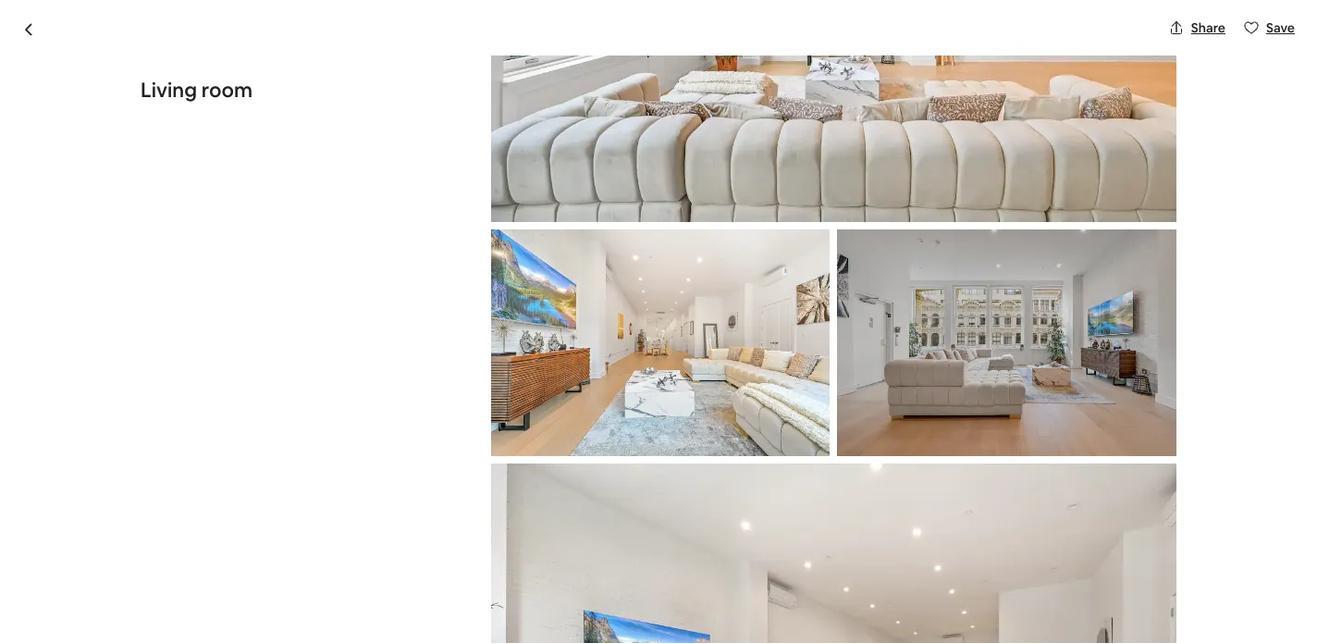 Task type: describe. For each thing, give the bounding box(es) containing it.
Start your search search field
[[520, 15, 798, 59]]

show
[[1045, 462, 1078, 478]]

5.0 · 3 reviews
[[1070, 583, 1153, 600]]

soho
[[141, 93, 210, 131]]

room
[[201, 77, 253, 103]]

save for save "button" inside the photo tour dialog
[[1267, 19, 1296, 36]]

share button inside photo tour dialog
[[1162, 12, 1234, 43]]

reviews
[[1108, 583, 1153, 600]]

total
[[855, 602, 884, 619]]

1 vertical spatial share
[[1073, 141, 1108, 157]]

in
[[301, 550, 324, 588]]

show all photos
[[1045, 462, 1140, 478]]

profile element
[[820, 0, 1177, 74]]

photos
[[1097, 462, 1140, 478]]

3
[[1098, 583, 1105, 600]]

save button for bottom share button
[[1119, 133, 1185, 165]]

york,
[[399, 550, 466, 588]]

soho grand
[[141, 93, 302, 131]]

all
[[1081, 462, 1094, 478]]

photo tour dialog
[[0, 0, 1318, 643]]

united states
[[473, 550, 657, 588]]



Task type: locate. For each thing, give the bounding box(es) containing it.
0 horizontal spatial save button
[[1119, 133, 1185, 165]]

living room image 7 image
[[491, 464, 1177, 643], [491, 464, 1177, 643]]

0 horizontal spatial share
[[1073, 141, 1108, 157]]

0 vertical spatial share button
[[1162, 12, 1234, 43]]

$15,090 total before taxes
[[855, 576, 962, 619]]

save
[[1267, 19, 1296, 36], [1149, 141, 1177, 157]]

5.0
[[1070, 583, 1088, 600]]

$15,090
[[855, 576, 929, 602]]

1 horizontal spatial save button
[[1237, 12, 1303, 43]]

share
[[1192, 19, 1226, 36], [1073, 141, 1108, 157]]

living room image 4 image
[[491, 0, 1177, 222], [491, 0, 1177, 222]]

0 vertical spatial save button
[[1237, 12, 1303, 43]]

grand
[[216, 93, 302, 131]]

share inside photo tour dialog
[[1192, 19, 1226, 36]]

0 vertical spatial share
[[1192, 19, 1226, 36]]

living room image 6 image
[[838, 229, 1177, 456], [838, 229, 1177, 456]]

0 vertical spatial save
[[1267, 19, 1296, 36]]

soho grand image 1 image
[[141, 181, 1177, 508]]

1 horizontal spatial share button
[[1162, 12, 1234, 43]]

living room image 5 image
[[491, 229, 830, 456], [491, 229, 830, 456]]

living
[[141, 77, 197, 103]]

1 vertical spatial save
[[1149, 141, 1177, 157]]

1 horizontal spatial save
[[1267, 19, 1296, 36]]

living room
[[141, 77, 253, 103]]

save inside photo tour dialog
[[1267, 19, 1296, 36]]

show all photos button
[[1008, 454, 1155, 486]]

save for save "button" related to bottom share button
[[1149, 141, 1177, 157]]

stay
[[238, 550, 294, 588]]

0 horizontal spatial save
[[1149, 141, 1177, 157]]

new
[[331, 550, 392, 588]]

taxes
[[930, 602, 962, 619]]

0 horizontal spatial share button
[[1044, 133, 1115, 165]]

before
[[887, 602, 927, 619]]

luxury
[[141, 550, 231, 588]]

share button
[[1162, 12, 1234, 43], [1044, 133, 1115, 165]]

1 vertical spatial save button
[[1119, 133, 1185, 165]]

save button inside photo tour dialog
[[1237, 12, 1303, 43]]

luxury stay in new york, united states
[[141, 550, 657, 588]]

save button for share button within the photo tour dialog
[[1237, 12, 1303, 43]]

1 vertical spatial share button
[[1044, 133, 1115, 165]]

1 horizontal spatial share
[[1192, 19, 1226, 36]]

·
[[1091, 583, 1094, 600]]

save button
[[1237, 12, 1303, 43], [1119, 133, 1185, 165]]



Task type: vqa. For each thing, say whether or not it's contained in the screenshot.
left many
no



